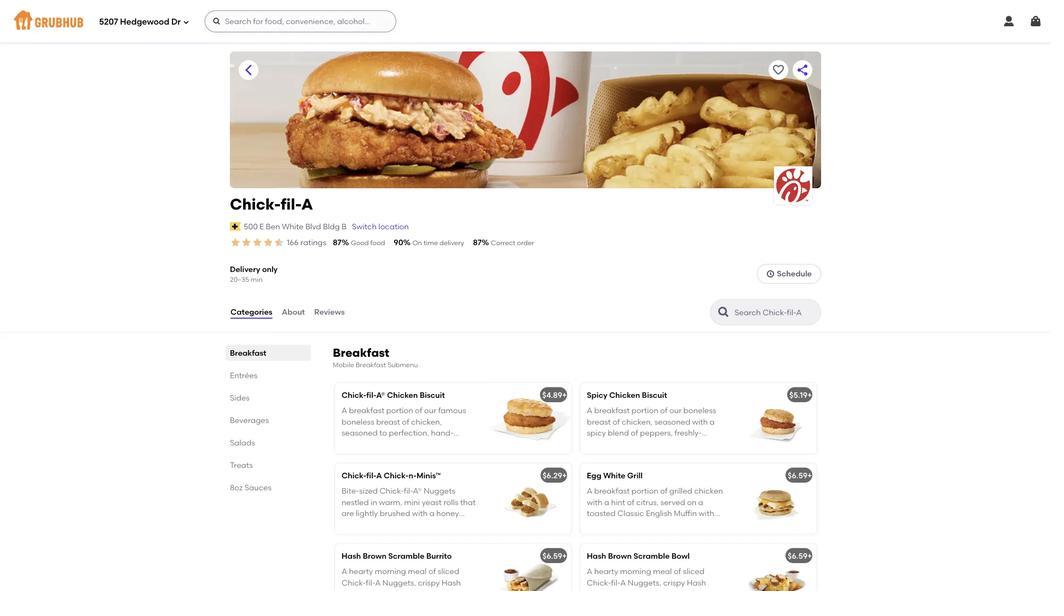 Task type: vqa. For each thing, say whether or not it's contained in the screenshot.
middle A
yes



Task type: locate. For each thing, give the bounding box(es) containing it.
hash down butter
[[342, 551, 361, 561]]

a® down breakfast mobile breakfast submenu
[[376, 390, 385, 400]]

hedgewood
[[120, 17, 169, 27]]

2 horizontal spatial a
[[587, 486, 592, 496]]

90
[[394, 238, 403, 247]]

bite-sized chick-fil-a® nuggets nestled in warm, mini yeast rolls that are lightly brushed with a honey butter spread.
[[342, 486, 476, 529]]

0 horizontal spatial white
[[282, 222, 304, 231]]

0 vertical spatial white
[[282, 222, 304, 231]]

warm,
[[379, 498, 402, 507]]

2 brown from the left
[[608, 551, 632, 561]]

1 horizontal spatial a®
[[413, 486, 422, 496]]

submenu
[[388, 361, 418, 369]]

brown down whites
[[608, 551, 632, 561]]

mini
[[404, 498, 420, 507]]

blvd
[[305, 222, 321, 231]]

87 right delivery
[[473, 238, 482, 247]]

chick- for chick-fil-a® chicken biscuit
[[342, 390, 366, 400]]

0 horizontal spatial scramble
[[388, 551, 424, 561]]

sides tab
[[230, 392, 307, 404]]

white up breakfast
[[603, 471, 625, 480]]

1 horizontal spatial white
[[603, 471, 625, 480]]

lightly
[[356, 509, 378, 518]]

schedule button
[[757, 264, 821, 284]]

fil- inside bite-sized chick-fil-a® nuggets nestled in warm, mini yeast rolls that are lightly brushed with a honey butter spread.
[[404, 486, 413, 496]]

breakfast for breakfast
[[230, 348, 266, 358]]

chick-fil-a chick-n-minis™
[[342, 471, 441, 480]]

0 vertical spatial a
[[301, 195, 313, 214]]

subscription pass image
[[230, 222, 241, 231]]

egg white grill
[[587, 471, 643, 480]]

bite-
[[342, 486, 359, 496]]

$6.59 +
[[788, 471, 812, 480], [543, 551, 567, 561], [788, 551, 812, 561]]

+ for chick-fil-a® chicken biscuit
[[562, 390, 567, 400]]

hash for hash brown scramble bowl
[[587, 551, 606, 561]]

$5.19
[[789, 390, 808, 400]]

$6.59
[[788, 471, 808, 480], [543, 551, 562, 561], [788, 551, 808, 561]]

beverages tab
[[230, 415, 307, 426]]

2 chicken from the left
[[609, 390, 640, 400]]

1 hash from the left
[[342, 551, 361, 561]]

on
[[687, 498, 697, 507]]

+ for spicy chicken biscuit
[[808, 390, 812, 400]]

fil- for chick-fil-a
[[281, 195, 301, 214]]

egg
[[587, 471, 601, 480]]

that
[[460, 498, 476, 507]]

hash brown scramble burrito image
[[489, 544, 572, 591]]

good food
[[351, 239, 385, 247]]

$6.59 for hash brown scramble bowl
[[788, 551, 808, 561]]

classic
[[617, 509, 644, 518]]

+ for hash brown scramble burrito
[[562, 551, 567, 561]]

reviews button
[[314, 293, 345, 332]]

switch location button
[[351, 220, 409, 233]]

0 horizontal spatial brown
[[363, 551, 386, 561]]

0 vertical spatial of
[[660, 486, 668, 496]]

grilled
[[669, 486, 692, 496]]

breakfast inside tab
[[230, 348, 266, 358]]

minis™
[[417, 471, 441, 480]]

a® inside bite-sized chick-fil-a® nuggets nestled in warm, mini yeast rolls that are lightly brushed with a honey butter spread.
[[413, 486, 422, 496]]

a down egg
[[587, 486, 592, 496]]

share icon image
[[796, 64, 809, 77]]

hash for hash brown scramble burrito
[[342, 551, 361, 561]]

of up served
[[660, 486, 668, 496]]

dr
[[171, 17, 181, 27]]

hash down egg
[[587, 551, 606, 561]]

$6.59 + for hash brown scramble burrito
[[543, 551, 567, 561]]

food
[[370, 239, 385, 247]]

cheese.
[[684, 520, 712, 529]]

0 horizontal spatial a
[[301, 195, 313, 214]]

svg image
[[1002, 15, 1016, 28], [212, 17, 221, 26], [766, 270, 775, 278]]

with down mini
[[412, 509, 428, 518]]

87
[[333, 238, 342, 247], [473, 238, 482, 247]]

a® up mini
[[413, 486, 422, 496]]

nestled
[[342, 498, 369, 507]]

sized
[[359, 486, 378, 496]]

egg
[[587, 520, 601, 529]]

1 biscuit from the left
[[420, 390, 445, 400]]

scramble left the bowl
[[634, 551, 670, 561]]

0 horizontal spatial a®
[[376, 390, 385, 400]]

breakfast right mobile
[[356, 361, 386, 369]]

hash brown scramble bowl
[[587, 551, 690, 561]]

1 vertical spatial a®
[[413, 486, 422, 496]]

chick-
[[230, 195, 281, 214], [342, 390, 366, 400], [342, 471, 366, 480], [384, 471, 409, 480], [380, 486, 404, 496]]

of up 'classic'
[[627, 498, 634, 507]]

treats
[[230, 461, 253, 470]]

0 horizontal spatial a
[[429, 509, 435, 518]]

chick-fil-a® chicken biscuit image
[[489, 383, 572, 454]]

1 horizontal spatial 87
[[473, 238, 482, 247]]

$6.59 + for egg white grill
[[788, 471, 812, 480]]

1 horizontal spatial scramble
[[634, 551, 670, 561]]

good
[[351, 239, 369, 247]]

chicken
[[694, 486, 723, 496]]

0 horizontal spatial with
[[412, 509, 428, 518]]

1 horizontal spatial biscuit
[[642, 390, 667, 400]]

chick- for chick-fil-a
[[230, 195, 281, 214]]

a for chick-fil-a chick-n-minis™
[[376, 471, 382, 480]]

a right "on"
[[698, 498, 703, 507]]

correct
[[491, 239, 515, 247]]

1 horizontal spatial chicken
[[609, 390, 640, 400]]

+
[[562, 390, 567, 400], [808, 390, 812, 400], [562, 471, 567, 480], [808, 471, 812, 480], [562, 551, 567, 561], [808, 551, 812, 561]]

1 horizontal spatial a
[[604, 498, 609, 507]]

treats tab
[[230, 459, 307, 471]]

fil-
[[281, 195, 301, 214], [366, 390, 376, 400], [366, 471, 376, 480], [404, 486, 413, 496]]

beverages
[[230, 416, 269, 425]]

1 horizontal spatial with
[[587, 498, 602, 507]]

schedule
[[777, 269, 812, 278]]

1 vertical spatial a
[[376, 471, 382, 480]]

star icon image
[[230, 237, 241, 248], [241, 237, 252, 248], [252, 237, 263, 248], [263, 237, 274, 248], [274, 237, 285, 248], [274, 237, 285, 248]]

scramble for burrito
[[388, 551, 424, 561]]

1 horizontal spatial hash
[[587, 551, 606, 561]]

brown for hash brown scramble bowl
[[608, 551, 632, 561]]

a up blvd
[[301, 195, 313, 214]]

0 horizontal spatial 87
[[333, 238, 342, 247]]

+ for hash brown scramble bowl
[[808, 551, 812, 561]]

Search for food, convenience, alcohol... search field
[[205, 10, 396, 32]]

2 vertical spatial a
[[587, 486, 592, 496]]

b
[[342, 222, 346, 231]]

2 horizontal spatial svg image
[[1002, 15, 1016, 28]]

1 87 from the left
[[333, 238, 342, 247]]

1 vertical spatial of
[[627, 498, 634, 507]]

1 horizontal spatial a
[[376, 471, 382, 480]]

500
[[244, 222, 258, 231]]

n-
[[409, 471, 417, 480]]

hint
[[611, 498, 625, 507]]

fil- up 'sized'
[[366, 471, 376, 480]]

brushed
[[380, 509, 410, 518]]

2 scramble from the left
[[634, 551, 670, 561]]

a inside a breakfast portion of grilled chicken with a hint of citrus, served on a toasted classic english muffin with egg whites and american cheese.
[[587, 486, 592, 496]]

scramble for bowl
[[634, 551, 670, 561]]

a up 'sized'
[[376, 471, 382, 480]]

1 horizontal spatial of
[[660, 486, 668, 496]]

hash brown scramble burrito
[[342, 551, 452, 561]]

a left hint
[[604, 498, 609, 507]]

with up cheese.
[[699, 509, 714, 518]]

svg image inside schedule button
[[766, 270, 775, 278]]

0 horizontal spatial of
[[627, 498, 634, 507]]

hash
[[342, 551, 361, 561], [587, 551, 606, 561]]

biscuit
[[420, 390, 445, 400], [642, 390, 667, 400]]

spicy
[[587, 390, 607, 400]]

brown down spread.
[[363, 551, 386, 561]]

scramble left burrito
[[388, 551, 424, 561]]

chicken down submenu
[[387, 390, 418, 400]]

2 horizontal spatial with
[[699, 509, 714, 518]]

1 horizontal spatial brown
[[608, 551, 632, 561]]

$6.59 + for hash brown scramble bowl
[[788, 551, 812, 561]]

1 scramble from the left
[[388, 551, 424, 561]]

0 horizontal spatial biscuit
[[420, 390, 445, 400]]

a for chick-fil-a
[[301, 195, 313, 214]]

2 hash from the left
[[587, 551, 606, 561]]

categories button
[[230, 293, 273, 332]]

1 brown from the left
[[363, 551, 386, 561]]

chick-fil-a
[[230, 195, 313, 214]]

order
[[517, 239, 534, 247]]

1 horizontal spatial svg image
[[766, 270, 775, 278]]

+ for chick-fil-a chick-n-minis™
[[562, 471, 567, 480]]

a breakfast portion of grilled chicken with a hint of citrus, served on a toasted classic english muffin with egg whites and american cheese.
[[587, 486, 723, 529]]

yeast
[[422, 498, 442, 507]]

a
[[301, 195, 313, 214], [376, 471, 382, 480], [587, 486, 592, 496]]

chicken right 'spicy'
[[609, 390, 640, 400]]

0 horizontal spatial hash
[[342, 551, 361, 561]]

grill
[[627, 471, 643, 480]]

a down yeast
[[429, 509, 435, 518]]

with
[[587, 498, 602, 507], [412, 509, 428, 518], [699, 509, 714, 518]]

white up 166 in the left of the page
[[282, 222, 304, 231]]

166
[[287, 238, 299, 247]]

breakfast
[[333, 346, 389, 360], [230, 348, 266, 358], [356, 361, 386, 369]]

fil- down breakfast mobile breakfast submenu
[[366, 390, 376, 400]]

87 for correct order
[[473, 238, 482, 247]]

fil- up mini
[[404, 486, 413, 496]]

2 horizontal spatial a
[[698, 498, 703, 507]]

with up toasted
[[587, 498, 602, 507]]

breakfast up the 'entrées'
[[230, 348, 266, 358]]

location
[[378, 222, 409, 231]]

87 down bldg
[[333, 238, 342, 247]]

0 horizontal spatial chicken
[[387, 390, 418, 400]]

white
[[282, 222, 304, 231], [603, 471, 625, 480]]

scramble
[[388, 551, 424, 561], [634, 551, 670, 561]]

fil- up 500 e ben white blvd bldg b
[[281, 195, 301, 214]]

$6.59 for egg white grill
[[788, 471, 808, 480]]

svg image
[[1029, 15, 1042, 28], [183, 19, 189, 25]]

2 87 from the left
[[473, 238, 482, 247]]

a inside bite-sized chick-fil-a® nuggets nestled in warm, mini yeast rolls that are lightly brushed with a honey butter spread.
[[429, 509, 435, 518]]

1 vertical spatial white
[[603, 471, 625, 480]]

1 chicken from the left
[[387, 390, 418, 400]]

white inside 500 e ben white blvd bldg b button
[[282, 222, 304, 231]]

breakfast up mobile
[[333, 346, 389, 360]]

breakfast tab
[[230, 347, 307, 359]]

8oz
[[230, 483, 243, 492]]

chicken
[[387, 390, 418, 400], [609, 390, 640, 400]]



Task type: describe. For each thing, give the bounding box(es) containing it.
2 biscuit from the left
[[642, 390, 667, 400]]

0 vertical spatial a®
[[376, 390, 385, 400]]

burrito
[[426, 551, 452, 561]]

citrus,
[[636, 498, 659, 507]]

categories
[[230, 307, 272, 317]]

muffin
[[674, 509, 697, 518]]

toasted
[[587, 509, 616, 518]]

spicy chicken biscuit
[[587, 390, 667, 400]]

fil- for chick-fil-a® chicken biscuit
[[366, 390, 376, 400]]

0 horizontal spatial svg image
[[212, 17, 221, 26]]

5207 hedgewood dr
[[99, 17, 181, 27]]

$6.29 +
[[543, 471, 567, 480]]

with inside bite-sized chick-fil-a® nuggets nestled in warm, mini yeast rolls that are lightly brushed with a honey butter spread.
[[412, 509, 428, 518]]

bowl
[[672, 551, 690, 561]]

are
[[342, 509, 354, 518]]

correct order
[[491, 239, 534, 247]]

8oz sauces tab
[[230, 482, 307, 493]]

$4.89 +
[[542, 390, 567, 400]]

whites
[[603, 520, 627, 529]]

chick- inside bite-sized chick-fil-a® nuggets nestled in warm, mini yeast rolls that are lightly brushed with a honey butter spread.
[[380, 486, 404, 496]]

5207
[[99, 17, 118, 27]]

delivery
[[440, 239, 464, 247]]

on
[[412, 239, 422, 247]]

sauces
[[245, 483, 272, 492]]

main navigation navigation
[[0, 0, 1051, 43]]

egg white grill image
[[735, 464, 817, 535]]

save this restaurant button
[[769, 60, 788, 80]]

$6.29
[[543, 471, 562, 480]]

e
[[260, 222, 264, 231]]

rolls
[[444, 498, 458, 507]]

hash brown scramble bowl image
[[735, 544, 817, 591]]

only
[[262, 265, 278, 274]]

chick-fil-a logo image
[[774, 166, 812, 205]]

save this restaurant image
[[772, 64, 785, 77]]

bldg
[[323, 222, 340, 231]]

$4.89
[[542, 390, 562, 400]]

20–35
[[230, 275, 249, 283]]

switch
[[352, 222, 377, 231]]

$5.19 +
[[789, 390, 812, 400]]

1 horizontal spatial svg image
[[1029, 15, 1042, 28]]

breakfast for breakfast mobile breakfast submenu
[[333, 346, 389, 360]]

min
[[251, 275, 263, 283]]

salads
[[230, 438, 255, 447]]

chick- for chick-fil-a chick-n-minis™
[[342, 471, 366, 480]]

and
[[629, 520, 644, 529]]

honey
[[436, 509, 459, 518]]

portion
[[632, 486, 658, 496]]

chick-fil-a chick-n-minis™ image
[[489, 464, 572, 535]]

delivery
[[230, 265, 260, 274]]

switch location
[[352, 222, 409, 231]]

english
[[646, 509, 672, 518]]

served
[[661, 498, 685, 507]]

mobile
[[333, 361, 354, 369]]

about
[[282, 307, 305, 317]]

salads tab
[[230, 437, 307, 449]]

500 e ben white blvd bldg b button
[[243, 220, 347, 233]]

entrées
[[230, 371, 258, 380]]

breakfast mobile breakfast submenu
[[333, 346, 418, 369]]

entrées tab
[[230, 370, 307, 381]]

8oz sauces
[[230, 483, 272, 492]]

in
[[371, 498, 377, 507]]

time
[[424, 239, 438, 247]]

Search Chick-fil-A search field
[[734, 307, 817, 318]]

$6.59 for hash brown scramble burrito
[[543, 551, 562, 561]]

87 for good food
[[333, 238, 342, 247]]

reviews
[[314, 307, 345, 317]]

breakfast
[[594, 486, 630, 496]]

0 horizontal spatial svg image
[[183, 19, 189, 25]]

chick-fil-a® chicken biscuit
[[342, 390, 445, 400]]

spicy chicken biscuit image
[[735, 383, 817, 454]]

ben
[[266, 222, 280, 231]]

search icon image
[[717, 306, 730, 319]]

500 e ben white blvd bldg b
[[244, 222, 346, 231]]

+ for egg white grill
[[808, 471, 812, 480]]

brown for hash brown scramble burrito
[[363, 551, 386, 561]]

fil- for chick-fil-a chick-n-minis™
[[366, 471, 376, 480]]

ratings
[[300, 238, 326, 247]]

american
[[645, 520, 682, 529]]

caret left icon image
[[242, 64, 255, 77]]

spread.
[[366, 520, 394, 529]]

on time delivery
[[412, 239, 464, 247]]

166 ratings
[[287, 238, 326, 247]]

about button
[[281, 293, 306, 332]]

nuggets
[[424, 486, 455, 496]]



